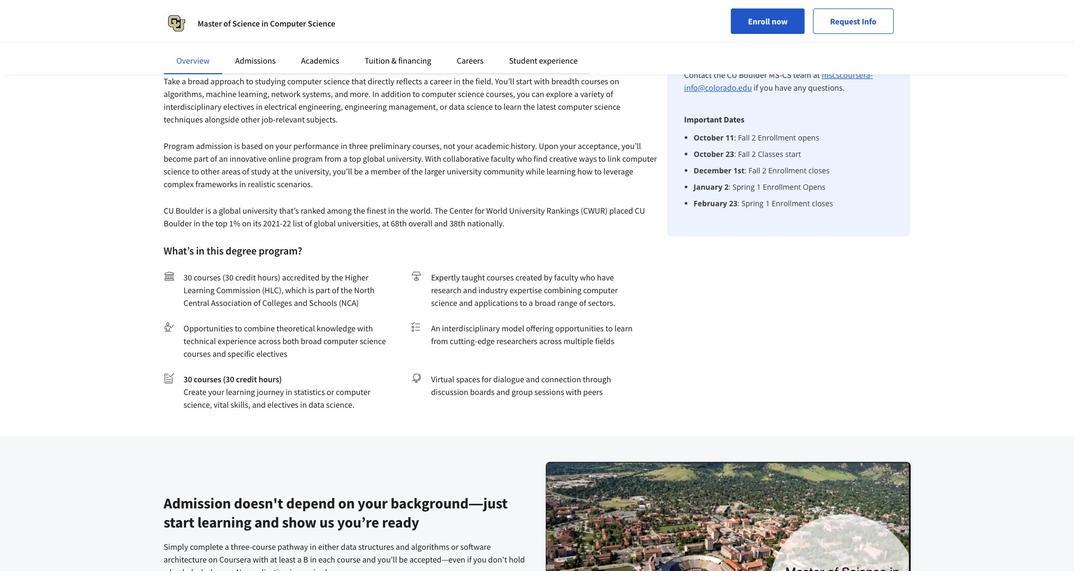 Task type: describe. For each thing, give the bounding box(es) containing it.
your inside admission doesn't depend on your background―just start learning and show us you're ready
[[358, 494, 388, 513]]

and down taught at the left top of page
[[463, 285, 477, 296]]

february 23 : spring 1 enrollment closes
[[694, 198, 833, 209]]

admissions for admissions information
[[684, 27, 726, 38]]

computer up systems,
[[287, 76, 322, 86]]

if inside "simply complete a three-course pathway in either data structures and algorithms or software architecture on coursera with at least a b in each course and you'll be accepted—even if you don't hold a bachelor's degree. no application is required."
[[467, 554, 472, 565]]

to right how
[[595, 166, 602, 177]]

science inside opportunities to combine theoretical knowledge with technical experience across both broad computer science courses and specific electives
[[360, 336, 386, 347]]

the left field.
[[462, 76, 474, 86]]

is inside 30 courses (30 credit hours) accredited by the higher learning commission (hlc), which is part of the north central association of colleges and schools (nca)
[[308, 285, 314, 296]]

to inside opportunities to combine theoretical knowledge with technical experience across both broad computer science courses and specific electives
[[235, 323, 242, 334]]

global down ranked
[[314, 218, 336, 229]]

science,
[[184, 400, 212, 410]]

learning,
[[238, 89, 270, 99]]

in down statistics on the left bottom of the page
[[300, 400, 307, 410]]

contact the cu boulder ms-cs team at
[[684, 70, 822, 80]]

and inside build advanced computer science skills with broadly relevant courses and interdisciplinary electives from a top global university
[[485, 37, 502, 50]]

a inside build advanced computer science skills with broadly relevant courses and interdisciplinary electives from a top global university
[[651, 37, 656, 50]]

study
[[251, 166, 271, 177]]

world.
[[410, 205, 433, 216]]

boards
[[470, 387, 495, 397]]

your inside 30 courses (30 credit hours) create your learning journey in statistics or computer science, vital skills, and electives in data science.
[[208, 387, 224, 397]]

variety
[[580, 89, 605, 99]]

electrical
[[264, 101, 297, 112]]

mscscoursera- info@colorado.edu
[[684, 70, 873, 93]]

in down areas
[[239, 179, 246, 189]]

in up '68th'
[[388, 205, 395, 216]]

research
[[431, 285, 462, 296]]

systems,
[[302, 89, 333, 99]]

student experience
[[509, 55, 578, 66]]

mscscoursera- info@colorado.edu link
[[684, 70, 873, 93]]

each
[[319, 554, 335, 565]]

list item containing december 1st
[[694, 165, 894, 176]]

and inside 30 courses (30 credit hours) create your learning journey in statistics or computer science, vital skills, and electives in data science.
[[252, 400, 266, 410]]

with inside build advanced computer science skills with broadly relevant courses and interdisciplinary electives from a top global university
[[346, 37, 367, 50]]

faculty inside program admission is based on your performance in three preliminary courses, not your academic history. upon your acceptance, you'll become part of an innovative online program from a top global university. with collaborative faculty who find creative ways to link computer science to other areas of study at the university, you'll be a member of the larger university community while learning how to leverage complex frameworks in realistic scenarios.
[[491, 153, 515, 164]]

depend
[[286, 494, 335, 513]]

part inside program admission is based on your performance in three preliminary courses, not your academic history. upon your acceptance, you'll become part of an innovative online program from a top global university. with collaborative faculty who find creative ways to link computer science to other areas of study at the university, you'll be a member of the larger university community while learning how to leverage complex frameworks in realistic scenarios.
[[194, 153, 209, 164]]

learning inside program admission is based on your performance in three preliminary courses, not your academic history. upon your acceptance, you'll become part of an innovative online program from a top global university. with collaborative faculty who find creative ways to link computer science to other areas of study at the university, you'll be a member of the larger university community while learning how to leverage complex frameworks in realistic scenarios.
[[547, 166, 576, 177]]

created
[[516, 272, 542, 283]]

fall for 1st
[[749, 166, 761, 176]]

1 horizontal spatial have
[[775, 82, 792, 93]]

2 horizontal spatial you
[[760, 82, 773, 93]]

addition
[[381, 89, 411, 99]]

latest
[[537, 101, 556, 112]]

and down structures
[[362, 554, 376, 565]]

with inside the virtual spaces for dialogue and connection through discussion boards and group sessions with peers
[[566, 387, 582, 397]]

october for october 11 : fall 2 enrollment opens
[[694, 133, 724, 143]]

start earning your master's in computer science
[[164, 9, 473, 28]]

at inside program admission is based on your performance in three preliminary courses, not your academic history. upon your acceptance, you'll become part of an innovative online program from a top global university. with collaborative faculty who find creative ways to link computer science to other areas of study at the university, you'll be a member of the larger university community while learning how to leverage complex frameworks in realistic scenarios.
[[272, 166, 279, 177]]

courses inside build advanced computer science skills with broadly relevant courses and interdisciplinary electives from a top global university
[[447, 37, 483, 50]]

degree.
[[208, 567, 235, 571]]

: for february 23
[[738, 198, 740, 209]]

the down 'university.'
[[411, 166, 423, 177]]

december 1st : fall 2 enrollment closes
[[694, 166, 830, 176]]

computer down career
[[422, 89, 456, 99]]

placed
[[610, 205, 633, 216]]

on inside take a broad approach to studying computer science that directly reflects a career in the field. you'll start with breadth courses on algorithms, machine learning, network systems, and more. in addition to computer science courses, you can explore a variety of interdisciplinary electives in electrical engineering, engineering management, or data science to learn the latest computer science techniques alongside other job-relevant subjects.
[[610, 76, 619, 86]]

create
[[184, 387, 207, 397]]

other inside program admission is based on your performance in three preliminary courses, not your academic history. upon your acceptance, you'll become part of an innovative online program from a top global university. with collaborative faculty who find creative ways to link computer science to other areas of study at the university, you'll be a member of the larger university community while learning how to leverage complex frameworks in realistic scenarios.
[[201, 166, 220, 177]]

computer down explore
[[558, 101, 593, 112]]

a inside cu boulder is a global university that's ranked among the finest in the world. the center for world university rankings (cwur) placed cu boulder in the top 1% on its 2021-22 list of global universities, at 68th overall and 38th nationally.
[[213, 205, 217, 216]]

and down research on the left of page
[[459, 298, 473, 308]]

computer inside 30 courses (30 credit hours) create your learning journey in statistics or computer science, vital skills, and electives in data science.
[[336, 387, 371, 397]]

broad inside take a broad approach to studying computer science that directly reflects a career in the field. you'll start with breadth courses on algorithms, machine learning, network systems, and more. in addition to computer science courses, you can explore a variety of interdisciplinary electives in electrical engineering, engineering management, or data science to learn the latest computer science techniques alongside other job-relevant subjects.
[[188, 76, 209, 86]]

no
[[236, 567, 246, 571]]

academics link
[[301, 55, 339, 66]]

in right journey
[[286, 387, 292, 397]]

relevant inside build advanced computer science skills with broadly relevant courses and interdisciplinary electives from a top global university
[[407, 37, 445, 50]]

or inside 30 courses (30 credit hours) create your learning journey in statistics or computer science, vital skills, and electives in data science.
[[327, 387, 334, 397]]

required.
[[297, 567, 330, 571]]

sectors.
[[588, 298, 616, 308]]

and inside opportunities to combine theoretical knowledge with technical experience across both broad computer science courses and specific electives
[[212, 349, 226, 359]]

the up '68th'
[[397, 205, 408, 216]]

applications
[[475, 298, 518, 308]]

global inside program admission is based on your performance in three preliminary courses, not your academic history. upon your acceptance, you'll become part of an innovative online program from a top global university. with collaborative faculty who find creative ways to link computer science to other areas of study at the university, you'll be a member of the larger university community while learning how to leverage complex frameworks in realistic scenarios.
[[363, 153, 385, 164]]

computer inside program admission is based on your performance in three preliminary courses, not your academic history. upon your acceptance, you'll become part of an innovative online program from a top global university. with collaborative faculty who find creative ways to link computer science to other areas of study at the university, you'll be a member of the larger university community while learning how to leverage complex frameworks in realistic scenarios.
[[623, 153, 657, 164]]

careers
[[457, 55, 484, 66]]

higher
[[345, 272, 369, 283]]

1 science from the left
[[232, 18, 260, 29]]

faculty inside expertly taught courses created by faculty who have research and industry expertise combining computer science and applications to a broad range of sectors.
[[554, 272, 578, 283]]

courses inside opportunities to combine theoretical knowledge with technical experience across both broad computer science courses and specific electives
[[184, 349, 211, 359]]

and inside admission doesn't depend on your background―just start learning and show us you're ready
[[255, 513, 279, 532]]

at inside "simply complete a three-course pathway in either data structures and algorithms or software architecture on coursera with at least a b in each course and you'll be accepted—even if you don't hold a bachelor's degree. no application is required."
[[270, 554, 277, 565]]

enrollment for : spring 1 enrollment opens
[[763, 182, 801, 192]]

show
[[282, 513, 317, 532]]

rankings
[[547, 205, 579, 216]]

simply
[[164, 542, 188, 552]]

management,
[[389, 101, 438, 112]]

list item containing february 23
[[694, 198, 894, 209]]

in left computer at top left
[[262, 18, 268, 29]]

to up complex
[[192, 166, 199, 177]]

who inside program admission is based on your performance in three preliminary courses, not your academic history. upon your acceptance, you'll become part of an innovative online program from a top global university. with collaborative faculty who find creative ways to link computer science to other areas of study at the university, you'll be a member of the larger university community while learning how to leverage complex frameworks in realistic scenarios.
[[517, 153, 532, 164]]

october 11 : fall 2 enrollment opens
[[694, 133, 820, 143]]

or inside "simply complete a three-course pathway in either data structures and algorithms or software architecture on coursera with at least a b in each course and you'll be accepted—even if you don't hold a bachelor's degree. no application is required."
[[451, 542, 459, 552]]

request info button
[[813, 8, 894, 34]]

to up management,
[[413, 89, 420, 99]]

the up info@colorado.edu
[[714, 70, 726, 80]]

interdisciplinary inside build advanced computer science skills with broadly relevant courses and interdisciplinary electives from a top global university
[[504, 37, 581, 50]]

30 for 30 courses (30 credit hours) create your learning journey in statistics or computer science, vital skills, and electives in data science.
[[184, 374, 192, 385]]

list item containing october 23
[[694, 149, 894, 160]]

and down dialogue
[[497, 387, 510, 397]]

your up creative
[[560, 141, 576, 151]]

least
[[279, 554, 296, 565]]

north
[[354, 285, 375, 296]]

degree
[[226, 244, 257, 257]]

to left link
[[599, 153, 606, 164]]

electives inside build advanced computer science skills with broadly relevant courses and interdisciplinary electives from a top global university
[[583, 37, 624, 50]]

: for december 1st
[[745, 166, 747, 176]]

expertise
[[510, 285, 542, 296]]

2 science from the left
[[308, 18, 335, 29]]

be inside program admission is based on your performance in three preliminary courses, not your academic history. upon your acceptance, you'll become part of an innovative online program from a top global university. with collaborative faculty who find creative ways to link computer science to other areas of study at the university, you'll be a member of the larger university community while learning how to leverage complex frameworks in realistic scenarios.
[[354, 166, 363, 177]]

of down 'university.'
[[403, 166, 410, 177]]

interdisciplinary inside the an interdisciplinary model offering opportunities to learn from cutting-edge researchers across multiple fields
[[442, 323, 500, 334]]

university,
[[294, 166, 331, 177]]

from inside the an interdisciplinary model offering opportunities to learn from cutting-edge researchers across multiple fields
[[431, 336, 448, 347]]

find
[[534, 153, 548, 164]]

computer up broadly
[[359, 9, 422, 28]]

of inside expertly taught courses created by faculty who have research and industry expertise combining computer science and applications to a broad range of sectors.
[[579, 298, 586, 308]]

electives inside 30 courses (30 credit hours) create your learning journey in statistics or computer science, vital skills, and electives in data science.
[[267, 400, 299, 410]]

of down the 'innovative'
[[242, 166, 249, 177]]

the down online
[[281, 166, 293, 177]]

top inside build advanced computer science skills with broadly relevant courses and interdisciplinary electives from a top global university
[[164, 52, 179, 65]]

both
[[283, 336, 299, 347]]

specific
[[228, 349, 255, 359]]

courses, inside program admission is based on your performance in three preliminary courses, not your academic history. upon your acceptance, you'll become part of an innovative online program from a top global university. with collaborative faculty who find creative ways to link computer science to other areas of study at the university, you'll be a member of the larger university community while learning how to leverage complex frameworks in realistic scenarios.
[[413, 141, 442, 151]]

build advanced computer science skills with broadly relevant courses and interdisciplinary electives from a top global university
[[164, 37, 656, 65]]

tuition & financing
[[365, 55, 431, 66]]

the up universities,
[[354, 205, 365, 216]]

30 for 30 courses (30 credit hours) accredited by the higher learning commission (hlc), which is part of the north central association of colleges and schools (nca)
[[184, 272, 192, 283]]

is inside "simply complete a three-course pathway in either data structures and algorithms or software architecture on coursera with at least a b in each course and you'll be accepted—even if you don't hold a bachelor's degree. no application is required."
[[290, 567, 296, 571]]

subjects.
[[307, 114, 338, 125]]

your up online
[[276, 141, 292, 151]]

innovative
[[230, 153, 267, 164]]

which
[[285, 285, 307, 296]]

important dates
[[684, 114, 745, 125]]

ready
[[382, 513, 419, 532]]

other inside take a broad approach to studying computer science that directly reflects a career in the field. you'll start with breadth courses on algorithms, machine learning, network systems, and more. in addition to computer science courses, you can explore a variety of interdisciplinary electives in electrical engineering, engineering management, or data science to learn the latest computer science techniques alongside other job-relevant subjects.
[[241, 114, 260, 125]]

peers
[[583, 387, 603, 397]]

data inside "simply complete a three-course pathway in either data structures and algorithms or software architecture on coursera with at least a b in each course and you'll be accepted—even if you don't hold a bachelor's degree. no application is required."
[[341, 542, 357, 552]]

student
[[509, 55, 538, 66]]

list containing october 11
[[689, 132, 894, 209]]

in left either
[[310, 542, 317, 552]]

advanced
[[190, 37, 234, 50]]

68th
[[391, 218, 407, 229]]

list item containing january 2
[[694, 181, 894, 193]]

of left an
[[210, 153, 217, 164]]

at right team
[[813, 70, 820, 80]]

online
[[268, 153, 291, 164]]

and inside 30 courses (30 credit hours) accredited by the higher learning commission (hlc), which is part of the north central association of colleges and schools (nca)
[[294, 298, 308, 308]]

30 courses (30 credit hours) create your learning journey in statistics or computer science, vital skills, and electives in data science.
[[184, 374, 371, 410]]

build
[[164, 37, 188, 50]]

from inside build advanced computer science skills with broadly relevant courses and interdisciplinary electives from a top global university
[[626, 37, 649, 50]]

in down learning,
[[256, 101, 263, 112]]

1 vertical spatial boulder
[[176, 205, 204, 216]]

career
[[430, 76, 452, 86]]

three-
[[231, 542, 252, 552]]

and inside cu boulder is a global university that's ranked among the finest in the world. the center for world university rankings (cwur) placed cu boulder in the top 1% on its 2021-22 list of global universities, at 68th overall and 38th nationally.
[[434, 218, 448, 229]]

admission doesn't depend on your background―just start learning and show us you're ready
[[164, 494, 508, 532]]

community
[[484, 166, 524, 177]]

your up collaborative
[[457, 141, 473, 151]]

opens
[[798, 133, 820, 143]]

is inside cu boulder is a global university that's ranked among the finest in the world. the center for world university rankings (cwur) placed cu boulder in the top 1% on its 2021-22 list of global universities, at 68th overall and 38th nationally.
[[206, 205, 211, 216]]

leverage
[[604, 166, 634, 177]]

credit for statistics
[[236, 374, 257, 385]]

in up what's at the left top of the page
[[194, 218, 200, 229]]

fall for 23
[[738, 149, 750, 159]]

courses, inside take a broad approach to studying computer science that directly reflects a career in the field. you'll start with breadth courses on algorithms, machine learning, network systems, and more. in addition to computer science courses, you can explore a variety of interdisciplinary electives in electrical engineering, engineering management, or data science to learn the latest computer science techniques alongside other job-relevant subjects.
[[486, 89, 515, 99]]

1 horizontal spatial cu
[[635, 205, 645, 216]]

to up learning,
[[246, 76, 253, 86]]

enroll now
[[748, 16, 788, 27]]

and down the ready
[[396, 542, 410, 552]]

sessions
[[535, 387, 564, 397]]

creative
[[549, 153, 578, 164]]

across inside the an interdisciplinary model offering opportunities to learn from cutting-edge researchers across multiple fields
[[539, 336, 562, 347]]

what's
[[164, 244, 194, 257]]

an
[[219, 153, 228, 164]]

world
[[486, 205, 508, 216]]

student experience link
[[509, 55, 578, 66]]

0 vertical spatial course
[[252, 542, 276, 552]]

while
[[526, 166, 545, 177]]

science inside expertly taught courses created by faculty who have research and industry expertise combining computer science and applications to a broad range of sectors.
[[431, 298, 458, 308]]

cutting-
[[450, 336, 478, 347]]

2 right january
[[725, 182, 729, 192]]

opens
[[803, 182, 826, 192]]

classes
[[758, 149, 784, 159]]

of right master
[[224, 18, 231, 29]]

broad inside expertly taught courses created by faculty who have research and industry expertise combining computer science and applications to a broad range of sectors.
[[535, 298, 556, 308]]

1 horizontal spatial course
[[337, 554, 361, 565]]

with
[[425, 153, 441, 164]]

doesn't
[[234, 494, 283, 513]]

university inside program admission is based on your performance in three preliminary courses, not your academic history. upon your acceptance, you'll become part of an innovative online program from a top global university. with collaborative faculty who find creative ways to link computer science to other areas of study at the university, you'll be a member of the larger university community while learning how to leverage complex frameworks in realistic scenarios.
[[447, 166, 482, 177]]

of inside cu boulder is a global university that's ranked among the finest in the world. the center for world university rankings (cwur) placed cu boulder in the top 1% on its 2021-22 list of global universities, at 68th overall and 38th nationally.
[[305, 218, 312, 229]]

commission
[[216, 285, 260, 296]]

researchers
[[497, 336, 538, 347]]

the down can
[[524, 101, 535, 112]]

broad inside opportunities to combine theoretical knowledge with technical experience across both broad computer science courses and specific electives
[[301, 336, 322, 347]]

hours) for commission
[[258, 272, 281, 283]]

start inside take a broad approach to studying computer science that directly reflects a career in the field. you'll start with breadth courses on algorithms, machine learning, network systems, and more. in addition to computer science courses, you can explore a variety of interdisciplinary electives in electrical engineering, engineering management, or data science to learn the latest computer science techniques alongside other job-relevant subjects.
[[516, 76, 532, 86]]

the up (nca)
[[341, 285, 353, 296]]

complex
[[164, 179, 194, 189]]

2 vertical spatial boulder
[[164, 218, 192, 229]]

the
[[434, 205, 448, 216]]

to down you'll
[[495, 101, 502, 112]]

on inside cu boulder is a global university that's ranked among the finest in the world. the center for world university rankings (cwur) placed cu boulder in the top 1% on its 2021-22 list of global universities, at 68th overall and 38th nationally.
[[242, 218, 251, 229]]

data inside take a broad approach to studying computer science that directly reflects a career in the field. you'll start with breadth courses on algorithms, machine learning, network systems, and more. in addition to computer science courses, you can explore a variety of interdisciplinary electives in electrical engineering, engineering management, or data science to learn the latest computer science techniques alongside other job-relevant subjects.
[[449, 101, 465, 112]]

global inside build advanced computer science skills with broadly relevant courses and interdisciplinary electives from a top global university
[[181, 52, 210, 65]]

october for october 23 : fall 2 classes start
[[694, 149, 724, 159]]

be inside "simply complete a three-course pathway in either data structures and algorithms or software architecture on coursera with at least a b in each course and you'll be accepted—even if you don't hold a bachelor's degree. no application is required."
[[399, 554, 408, 565]]

in left three
[[341, 141, 348, 151]]

courses inside 30 courses (30 credit hours) accredited by the higher learning commission (hlc), which is part of the north central association of colleges and schools (nca)
[[194, 272, 221, 283]]

on inside "simply complete a three-course pathway in either data structures and algorithms or software architecture on coursera with at least a b in each course and you'll be accepted—even if you don't hold a bachelor's degree. no application is required."
[[208, 554, 218, 565]]

in right master's
[[344, 9, 356, 28]]



Task type: vqa. For each thing, say whether or not it's contained in the screenshot.
4.7
no



Task type: locate. For each thing, give the bounding box(es) containing it.
university inside cu boulder is a global university that's ranked among the finest in the world. the center for world university rankings (cwur) placed cu boulder in the top 1% on its 2021-22 list of global universities, at 68th overall and 38th nationally.
[[243, 205, 278, 216]]

0 horizontal spatial cu
[[164, 205, 174, 216]]

contact
[[684, 70, 712, 80]]

courses inside 30 courses (30 credit hours) create your learning journey in statistics or computer science, vital skills, and electives in data science.
[[194, 374, 221, 385]]

program?
[[259, 244, 302, 257]]

relevant
[[407, 37, 445, 50], [276, 114, 305, 125]]

credit up commission
[[235, 272, 256, 283]]

your
[[252, 9, 282, 28], [276, 141, 292, 151], [457, 141, 473, 151], [560, 141, 576, 151], [208, 387, 224, 397], [358, 494, 388, 513]]

1 down "december 1st : fall 2 enrollment closes"
[[757, 182, 761, 192]]

be left accepted—even
[[399, 554, 408, 565]]

ms-
[[769, 70, 783, 80]]

october up 'december'
[[694, 149, 724, 159]]

1 horizontal spatial if
[[754, 82, 758, 93]]

0 horizontal spatial start
[[164, 513, 195, 532]]

from inside program admission is based on your performance in three preliminary courses, not your academic history. upon your acceptance, you'll become part of an innovative online program from a top global university. with collaborative faculty who find creative ways to link computer science to other areas of study at the university, you'll be a member of the larger university community while learning how to leverage complex frameworks in realistic scenarios.
[[325, 153, 342, 164]]

with inside "simply complete a three-course pathway in either data structures and algorithms or software architecture on coursera with at least a b in each course and you'll be accepted—even if you don't hold a bachelor's degree. no application is required."
[[253, 554, 269, 565]]

interdisciplinary down algorithms,
[[164, 101, 222, 112]]

23 for february 23
[[729, 198, 738, 209]]

info@colorado.edu
[[684, 82, 752, 93]]

of up schools
[[332, 285, 339, 296]]

0 vertical spatial courses,
[[486, 89, 515, 99]]

0 vertical spatial learning
[[547, 166, 576, 177]]

university inside build advanced computer science skills with broadly relevant courses and interdisciplinary electives from a top global university
[[212, 52, 259, 65]]

1 vertical spatial courses,
[[413, 141, 442, 151]]

courses, down you'll
[[486, 89, 515, 99]]

and up group at bottom
[[526, 374, 540, 385]]

30 courses (30 credit hours) accredited by the higher learning commission (hlc), which is part of the north central association of colleges and schools (nca)
[[184, 272, 375, 308]]

part inside 30 courses (30 credit hours) accredited by the higher learning commission (hlc), which is part of the north central association of colleges and schools (nca)
[[316, 285, 330, 296]]

0 horizontal spatial learn
[[504, 101, 522, 112]]

courses down technical on the left of the page
[[184, 349, 211, 359]]

can
[[532, 89, 545, 99]]

of inside take a broad approach to studying computer science that directly reflects a career in the field. you'll start with breadth courses on algorithms, machine learning, network systems, and more. in addition to computer science courses, you can explore a variety of interdisciplinary electives in electrical engineering, engineering management, or data science to learn the latest computer science techniques alongside other job-relevant subjects.
[[606, 89, 613, 99]]

its
[[253, 218, 262, 229]]

is inside program admission is based on your performance in three preliminary courses, not your academic history. upon your acceptance, you'll become part of an innovative online program from a top global university. with collaborative faculty who find creative ways to link computer science to other areas of study at the university, you'll be a member of the larger university community while learning how to leverage complex frameworks in realistic scenarios.
[[234, 141, 240, 151]]

on inside program admission is based on your performance in three preliminary courses, not your academic history. upon your acceptance, you'll become part of an innovative online program from a top global university. with collaborative faculty who find creative ways to link computer science to other areas of study at the university, you'll be a member of the larger university community while learning how to leverage complex frameworks in realistic scenarios.
[[265, 141, 274, 151]]

either
[[318, 542, 339, 552]]

courses up careers
[[447, 37, 483, 50]]

on right the us
[[338, 494, 355, 513]]

expertly taught courses created by faculty who have research and industry expertise combining computer science and applications to a broad range of sectors.
[[431, 272, 618, 308]]

center
[[450, 205, 473, 216]]

acceptance,
[[578, 141, 620, 151]]

0 horizontal spatial experience
[[218, 336, 256, 347]]

alongside
[[205, 114, 239, 125]]

1 vertical spatial october
[[694, 149, 724, 159]]

: for october 11
[[734, 133, 736, 143]]

30 inside 30 courses (30 credit hours) create your learning journey in statistics or computer science, vital skills, and electives in data science.
[[184, 374, 192, 385]]

who down history.
[[517, 153, 532, 164]]

experience inside opportunities to combine theoretical knowledge with technical experience across both broad computer science courses and specific electives
[[218, 336, 256, 347]]

2 vertical spatial start
[[164, 513, 195, 532]]

university up approach at the left top of the page
[[212, 52, 259, 65]]

(30 for create
[[223, 374, 234, 385]]

learning up skills,
[[226, 387, 255, 397]]

combine
[[244, 323, 275, 334]]

0 horizontal spatial broad
[[188, 76, 209, 86]]

1 vertical spatial from
[[325, 153, 342, 164]]

23 down 11
[[726, 149, 734, 159]]

you'll right university,
[[333, 166, 352, 177]]

electives inside opportunities to combine theoretical knowledge with technical experience across both broad computer science courses and specific electives
[[256, 349, 287, 359]]

part up schools
[[316, 285, 330, 296]]

and left specific on the left of page
[[212, 349, 226, 359]]

accredited
[[282, 272, 320, 283]]

enrollment for : fall 2 enrollment closes
[[769, 166, 807, 176]]

1 horizontal spatial science
[[308, 18, 335, 29]]

: for october 23
[[734, 149, 736, 159]]

not
[[444, 141, 456, 151]]

the left the '1%'
[[202, 218, 214, 229]]

taught
[[462, 272, 485, 283]]

closes for : spring 1 enrollment closes
[[812, 198, 833, 209]]

4 list item from the top
[[694, 181, 894, 193]]

1 vertical spatial (30
[[223, 374, 234, 385]]

to inside the an interdisciplinary model offering opportunities to learn from cutting-edge researchers across multiple fields
[[606, 323, 613, 334]]

on right breadth in the top of the page
[[610, 76, 619, 86]]

with inside opportunities to combine theoretical knowledge with technical experience across both broad computer science courses and specific electives
[[357, 323, 373, 334]]

0 horizontal spatial 1
[[757, 182, 761, 192]]

relevant inside take a broad approach to studying computer science that directly reflects a career in the field. you'll start with breadth courses on algorithms, machine learning, network systems, and more. in addition to computer science courses, you can explore a variety of interdisciplinary electives in electrical engineering, engineering management, or data science to learn the latest computer science techniques alongside other job-relevant subjects.
[[276, 114, 305, 125]]

start for october 23 : fall 2 classes start
[[786, 149, 802, 159]]

learning inside admission doesn't depend on your background―just start learning and show us you're ready
[[197, 513, 252, 532]]

if down software
[[467, 554, 472, 565]]

group
[[512, 387, 533, 397]]

list item up 'opens'
[[694, 165, 894, 176]]

1 horizontal spatial across
[[539, 336, 562, 347]]

1 30 from the top
[[184, 272, 192, 283]]

: down 'january 2 : spring 1 enrollment opens'
[[738, 198, 740, 209]]

1 vertical spatial data
[[309, 400, 324, 410]]

closes up 'opens'
[[809, 166, 830, 176]]

0 vertical spatial broad
[[188, 76, 209, 86]]

1 vertical spatial broad
[[535, 298, 556, 308]]

broad up algorithms,
[[188, 76, 209, 86]]

hours) for statistics
[[259, 374, 282, 385]]

5 list item from the top
[[694, 198, 894, 209]]

2 horizontal spatial broad
[[535, 298, 556, 308]]

top down build
[[164, 52, 179, 65]]

of left colleges
[[254, 298, 261, 308]]

learning for admission doesn't depend on your background―just start learning and show us you're ready
[[197, 513, 252, 532]]

0 horizontal spatial you'll
[[333, 166, 352, 177]]

interdisciplinary
[[504, 37, 581, 50], [164, 101, 222, 112], [442, 323, 500, 334]]

top left the '1%'
[[215, 218, 228, 229]]

0 vertical spatial data
[[449, 101, 465, 112]]

0 vertical spatial 1
[[757, 182, 761, 192]]

enrollment for : fall 2 enrollment opens
[[758, 133, 796, 143]]

1 vertical spatial part
[[316, 285, 330, 296]]

for inside cu boulder is a global university that's ranked among the finest in the world. the center for world university rankings (cwur) placed cu boulder in the top 1% on its 2021-22 list of global universities, at 68th overall and 38th nationally.
[[475, 205, 485, 216]]

who inside expertly taught courses created by faculty who have research and industry expertise combining computer science and applications to a broad range of sectors.
[[580, 272, 595, 283]]

data inside 30 courses (30 credit hours) create your learning journey in statistics or computer science, vital skills, and electives in data science.
[[309, 400, 324, 410]]

with inside take a broad approach to studying computer science that directly reflects a career in the field. you'll start with breadth courses on algorithms, machine learning, network systems, and more. in addition to computer science courses, you can explore a variety of interdisciplinary electives in electrical engineering, engineering management, or data science to learn the latest computer science techniques alongside other job-relevant subjects.
[[534, 76, 550, 86]]

network
[[271, 89, 301, 99]]

1 list item from the top
[[694, 132, 894, 143]]

across down offering
[[539, 336, 562, 347]]

: for january 2
[[729, 182, 731, 192]]

course right each
[[337, 554, 361, 565]]

computer inside expertly taught courses created by faculty who have research and industry expertise combining computer science and applications to a broad range of sectors.
[[583, 285, 618, 296]]

of right variety
[[606, 89, 613, 99]]

in right career
[[454, 76, 461, 86]]

2 vertical spatial data
[[341, 542, 357, 552]]

0 vertical spatial admissions
[[684, 27, 726, 38]]

part down admission
[[194, 153, 209, 164]]

computer up science.
[[336, 387, 371, 397]]

0 horizontal spatial be
[[354, 166, 363, 177]]

hours) up (hlc), at the left
[[258, 272, 281, 283]]

30 inside 30 courses (30 credit hours) accredited by the higher learning commission (hlc), which is part of the north central association of colleges and schools (nca)
[[184, 272, 192, 283]]

at inside cu boulder is a global university that's ranked among the finest in the world. the center for world university rankings (cwur) placed cu boulder in the top 1% on its 2021-22 list of global universities, at 68th overall and 38th nationally.
[[382, 218, 389, 229]]

electives up variety
[[583, 37, 624, 50]]

learn
[[504, 101, 522, 112], [615, 323, 633, 334]]

2 horizontal spatial cu
[[727, 70, 737, 80]]

1 for 2
[[757, 182, 761, 192]]

a inside expertly taught courses created by faculty who have research and industry expertise combining computer science and applications to a broad range of sectors.
[[529, 298, 533, 308]]

2 vertical spatial fall
[[749, 166, 761, 176]]

2 30 from the top
[[184, 374, 192, 385]]

1 horizontal spatial from
[[431, 336, 448, 347]]

fall right 11
[[738, 133, 750, 143]]

in right b
[[310, 554, 317, 565]]

2 list item from the top
[[694, 149, 894, 160]]

broadly
[[369, 37, 405, 50]]

courses inside take a broad approach to studying computer science that directly reflects a career in the field. you'll start with breadth courses on algorithms, machine learning, network systems, and more. in addition to computer science courses, you can explore a variety of interdisciplinary electives in electrical engineering, engineering management, or data science to learn the latest computer science techniques alongside other job-relevant subjects.
[[581, 76, 609, 86]]

1 vertical spatial admissions
[[235, 55, 276, 66]]

1 horizontal spatial you
[[517, 89, 530, 99]]

fall for 11
[[738, 133, 750, 143]]

have inside expertly taught courses created by faculty who have research and industry expertise combining computer science and applications to a broad range of sectors.
[[597, 272, 614, 283]]

program
[[292, 153, 323, 164]]

0 horizontal spatial part
[[194, 153, 209, 164]]

take
[[164, 76, 180, 86]]

1 vertical spatial credit
[[236, 374, 257, 385]]

and left more.
[[335, 89, 348, 99]]

science inside program admission is based on your performance in three preliminary courses, not your academic history. upon your acceptance, you'll become part of an innovative online program from a top global university. with collaborative faculty who find creative ways to link computer science to other areas of study at the university, you'll be a member of the larger university community while learning how to leverage complex frameworks in realistic scenarios.
[[164, 166, 190, 177]]

courses up create at bottom
[[194, 374, 221, 385]]

have
[[775, 82, 792, 93], [597, 272, 614, 283]]

0 horizontal spatial you
[[474, 554, 487, 565]]

2 up october 23 : fall 2 classes start
[[752, 133, 756, 143]]

list
[[689, 132, 894, 209]]

1 vertical spatial faculty
[[554, 272, 578, 283]]

background―just
[[391, 494, 508, 513]]

list item containing october 11
[[694, 132, 894, 143]]

spring for 23
[[742, 198, 764, 209]]

algorithms,
[[164, 89, 204, 99]]

journey
[[257, 387, 284, 397]]

2 vertical spatial interdisciplinary
[[442, 323, 500, 334]]

1 vertical spatial relevant
[[276, 114, 305, 125]]

1 vertical spatial or
[[327, 387, 334, 397]]

0 vertical spatial if
[[754, 82, 758, 93]]

you inside "simply complete a three-course pathway in either data structures and algorithms or software architecture on coursera with at least a b in each course and you'll be accepted—even if you don't hold a bachelor's degree. no application is required."
[[474, 554, 487, 565]]

1 vertical spatial have
[[597, 272, 614, 283]]

1 for 23
[[766, 198, 770, 209]]

3 list item from the top
[[694, 165, 894, 176]]

hours) inside 30 courses (30 credit hours) create your learning journey in statistics or computer science, vital skills, and electives in data science.
[[259, 374, 282, 385]]

0 vertical spatial 30
[[184, 272, 192, 283]]

discussion
[[431, 387, 469, 397]]

learn inside take a broad approach to studying computer science that directly reflects a career in the field. you'll start with breadth courses on algorithms, machine learning, network systems, and more. in addition to computer science courses, you can explore a variety of interdisciplinary electives in electrical engineering, engineering management, or data science to learn the latest computer science techniques alongside other job-relevant subjects.
[[504, 101, 522, 112]]

learning for 30 courses (30 credit hours) create your learning journey in statistics or computer science, vital skills, and electives in data science.
[[226, 387, 255, 397]]

edge
[[478, 336, 495, 347]]

(30 for accredited
[[223, 272, 234, 283]]

frameworks
[[196, 179, 238, 189]]

electives
[[583, 37, 624, 50], [223, 101, 254, 112], [256, 349, 287, 359], [267, 400, 299, 410]]

start up can
[[516, 76, 532, 86]]

other up frameworks
[[201, 166, 220, 177]]

2 across from the left
[[539, 336, 562, 347]]

at down online
[[272, 166, 279, 177]]

credit inside 30 courses (30 credit hours) create your learning journey in statistics or computer science, vital skills, and electives in data science.
[[236, 374, 257, 385]]

2 vertical spatial learning
[[197, 513, 252, 532]]

and up field.
[[485, 37, 502, 50]]

courses inside expertly taught courses created by faculty who have research and industry expertise combining computer science and applications to a broad range of sectors.
[[487, 272, 514, 283]]

top inside program admission is based on your performance in three preliminary courses, not your academic history. upon your acceptance, you'll become part of an innovative online program from a top global university. with collaborative faculty who find creative ways to link computer science to other areas of study at the university, you'll be a member of the larger university community while learning how to leverage complex frameworks in realistic scenarios.
[[349, 153, 361, 164]]

: down october 23 : fall 2 classes start
[[745, 166, 747, 176]]

with up can
[[534, 76, 550, 86]]

on up degree.
[[208, 554, 218, 565]]

accepted—even
[[410, 554, 466, 565]]

your up structures
[[358, 494, 388, 513]]

0 vertical spatial hours)
[[258, 272, 281, 283]]

you'll inside "simply complete a three-course pathway in either data structures and algorithms or software architecture on coursera with at least a b in each course and you'll be accepted—even if you don't hold a bachelor's degree. no application is required."
[[378, 554, 397, 565]]

0 horizontal spatial admissions
[[235, 55, 276, 66]]

0 vertical spatial credit
[[235, 272, 256, 283]]

2 horizontal spatial from
[[626, 37, 649, 50]]

2 for 11
[[752, 133, 756, 143]]

fields
[[595, 336, 615, 347]]

performance
[[293, 141, 339, 151]]

list item up 'february 23 : spring 1 enrollment closes'
[[694, 181, 894, 193]]

1st
[[734, 166, 745, 176]]

machine
[[206, 89, 237, 99]]

admission
[[164, 494, 231, 513]]

2 for 23
[[752, 149, 756, 159]]

university up the its
[[243, 205, 278, 216]]

credit for commission
[[235, 272, 256, 283]]

or inside take a broad approach to studying computer science that directly reflects a career in the field. you'll start with breadth courses on algorithms, machine learning, network systems, and more. in addition to computer science courses, you can explore a variety of interdisciplinary electives in electrical engineering, engineering management, or data science to learn the latest computer science techniques alongside other job-relevant subjects.
[[440, 101, 447, 112]]

to down expertise
[[520, 298, 527, 308]]

0 vertical spatial boulder
[[739, 70, 767, 80]]

credit
[[235, 272, 256, 283], [236, 374, 257, 385]]

1 vertical spatial experience
[[218, 336, 256, 347]]

&
[[392, 55, 397, 66]]

1 vertical spatial spring
[[742, 198, 764, 209]]

1 vertical spatial 30
[[184, 374, 192, 385]]

and inside take a broad approach to studying computer science that directly reflects a career in the field. you'll start with breadth courses on algorithms, machine learning, network systems, and more. in addition to computer science courses, you can explore a variety of interdisciplinary electives in electrical engineering, engineering management, or data science to learn the latest computer science techniques alongside other job-relevant subjects.
[[335, 89, 348, 99]]

1 by from the left
[[321, 272, 330, 283]]

0 vertical spatial be
[[354, 166, 363, 177]]

1 horizontal spatial admissions
[[684, 27, 726, 38]]

1 horizontal spatial 1
[[766, 198, 770, 209]]

by inside 30 courses (30 credit hours) accredited by the higher learning commission (hlc), which is part of the north central association of colleges and schools (nca)
[[321, 272, 330, 283]]

0 vertical spatial other
[[241, 114, 260, 125]]

0 vertical spatial who
[[517, 153, 532, 164]]

2 horizontal spatial or
[[451, 542, 459, 552]]

by
[[321, 272, 330, 283], [544, 272, 553, 283]]

at up 'application'
[[270, 554, 277, 565]]

1 horizontal spatial learn
[[615, 323, 633, 334]]

science inside build advanced computer science skills with broadly relevant courses and interdisciplinary electives from a top global university
[[284, 37, 317, 50]]

2 vertical spatial from
[[431, 336, 448, 347]]

the left higher
[[332, 272, 343, 283]]

courses,
[[486, 89, 515, 99], [413, 141, 442, 151]]

computer inside build advanced computer science skills with broadly relevant courses and interdisciplinary electives from a top global university
[[237, 37, 281, 50]]

1 vertical spatial learning
[[226, 387, 255, 397]]

2 by from the left
[[544, 272, 553, 283]]

for inside the virtual spaces for dialogue and connection through discussion boards and group sessions with peers
[[482, 374, 492, 385]]

across inside opportunities to combine theoretical knowledge with technical experience across both broad computer science courses and specific electives
[[258, 336, 281, 347]]

learning inside 30 courses (30 credit hours) create your learning journey in statistics or computer science, vital skills, and electives in data science.
[[226, 387, 255, 397]]

boulder up what's at the left top of the page
[[164, 218, 192, 229]]

opportunities to combine theoretical knowledge with technical experience across both broad computer science courses and specific electives
[[184, 323, 386, 359]]

(30 inside 30 courses (30 credit hours) create your learning journey in statistics or computer science, vital skills, and electives in data science.
[[223, 374, 234, 385]]

0 vertical spatial part
[[194, 153, 209, 164]]

0 horizontal spatial by
[[321, 272, 330, 283]]

closes for : fall 2 enrollment closes
[[809, 166, 830, 176]]

23 right the february
[[729, 198, 738, 209]]

1 october from the top
[[694, 133, 724, 143]]

computer up leverage
[[623, 153, 657, 164]]

hold
[[509, 554, 525, 565]]

hours) inside 30 courses (30 credit hours) accredited by the higher learning commission (hlc), which is part of the north central association of colleges and schools (nca)
[[258, 272, 281, 283]]

spring for 2
[[733, 182, 755, 192]]

explore
[[546, 89, 573, 99]]

top inside cu boulder is a global university that's ranked among the finest in the world. the center for world university rankings (cwur) placed cu boulder in the top 1% on its 2021-22 list of global universities, at 68th overall and 38th nationally.
[[215, 218, 228, 229]]

you inside take a broad approach to studying computer science that directly reflects a career in the field. you'll start with breadth courses on algorithms, machine learning, network systems, and more. in addition to computer science courses, you can explore a variety of interdisciplinary electives in electrical engineering, engineering management, or data science to learn the latest computer science techniques alongside other job-relevant subjects.
[[517, 89, 530, 99]]

universities,
[[338, 218, 381, 229]]

23
[[726, 149, 734, 159], [729, 198, 738, 209]]

2 for 1st
[[762, 166, 767, 176]]

have up sectors.
[[597, 272, 614, 283]]

your right earning
[[252, 9, 282, 28]]

: down dates
[[734, 133, 736, 143]]

enrollment down 'opens'
[[772, 198, 810, 209]]

0 vertical spatial top
[[164, 52, 179, 65]]

interdisciplinary inside take a broad approach to studying computer science that directly reflects a career in the field. you'll start with breadth courses on algorithms, machine learning, network systems, and more. in addition to computer science courses, you can explore a variety of interdisciplinary electives in electrical engineering, engineering management, or data science to learn the latest computer science techniques alongside other job-relevant subjects.
[[164, 101, 222, 112]]

0 horizontal spatial science
[[232, 18, 260, 29]]

0 vertical spatial you'll
[[622, 141, 641, 151]]

2 vertical spatial you'll
[[378, 554, 397, 565]]

0 horizontal spatial relevant
[[276, 114, 305, 125]]

any
[[794, 82, 807, 93]]

if you have any questions.
[[752, 82, 845, 93]]

1 horizontal spatial courses,
[[486, 89, 515, 99]]

statistics
[[294, 387, 325, 397]]

top down three
[[349, 153, 361, 164]]

ways
[[579, 153, 597, 164]]

admissions for admissions
[[235, 55, 276, 66]]

you down software
[[474, 554, 487, 565]]

list item
[[694, 132, 894, 143], [694, 149, 894, 160], [694, 165, 894, 176], [694, 181, 894, 193], [694, 198, 894, 209]]

: up '1st'
[[734, 149, 736, 159]]

0 vertical spatial october
[[694, 133, 724, 143]]

learning up three- at the left
[[197, 513, 252, 532]]

interdisciplinary up student experience
[[504, 37, 581, 50]]

data
[[449, 101, 465, 112], [309, 400, 324, 410], [341, 542, 357, 552]]

computer inside opportunities to combine theoretical knowledge with technical experience across both broad computer science courses and specific electives
[[324, 336, 358, 347]]

application
[[248, 567, 288, 571]]

if
[[754, 82, 758, 93], [467, 554, 472, 565]]

by up combining in the right of the page
[[544, 272, 553, 283]]

data down career
[[449, 101, 465, 112]]

october
[[694, 133, 724, 143], [694, 149, 724, 159]]

1 vertical spatial interdisciplinary
[[164, 101, 222, 112]]

start up the simply
[[164, 513, 195, 532]]

to inside expertly taught courses created by faculty who have research and industry expertise combining computer science and applications to a broad range of sectors.
[[520, 298, 527, 308]]

how
[[578, 166, 593, 177]]

offering
[[526, 323, 554, 334]]

1 horizontal spatial data
[[341, 542, 357, 552]]

0 vertical spatial university
[[212, 52, 259, 65]]

approach
[[211, 76, 244, 86]]

0 vertical spatial (30
[[223, 272, 234, 283]]

0 horizontal spatial or
[[327, 387, 334, 397]]

0 horizontal spatial course
[[252, 542, 276, 552]]

0 horizontal spatial have
[[597, 272, 614, 283]]

0 horizontal spatial top
[[164, 52, 179, 65]]

0 horizontal spatial faculty
[[491, 153, 515, 164]]

realistic
[[248, 179, 276, 189]]

1 horizontal spatial experience
[[539, 55, 578, 66]]

central
[[184, 298, 209, 308]]

link
[[608, 153, 621, 164]]

experience up breadth in the top of the page
[[539, 55, 578, 66]]

cs
[[783, 70, 792, 80]]

to left combine
[[235, 323, 242, 334]]

1 vertical spatial hours)
[[259, 374, 282, 385]]

theoretical
[[277, 323, 315, 334]]

february
[[694, 198, 727, 209]]

on inside admission doesn't depend on your background―just start learning and show us you're ready
[[338, 494, 355, 513]]

electives inside take a broad approach to studying computer science that directly reflects a career in the field. you'll start with breadth courses on algorithms, machine learning, network systems, and more. in addition to computer science courses, you can explore a variety of interdisciplinary electives in electrical engineering, engineering management, or data science to learn the latest computer science techniques alongside other job-relevant subjects.
[[223, 101, 254, 112]]

start inside admission doesn't depend on your background―just start learning and show us you're ready
[[164, 513, 195, 532]]

and down journey
[[252, 400, 266, 410]]

2 horizontal spatial interdisciplinary
[[504, 37, 581, 50]]

2 vertical spatial university
[[243, 205, 278, 216]]

of right list at the left of page
[[305, 218, 312, 229]]

1 across from the left
[[258, 336, 281, 347]]

admissions link
[[235, 55, 276, 66]]

be
[[354, 166, 363, 177], [399, 554, 408, 565]]

directly
[[368, 76, 395, 86]]

an
[[431, 323, 441, 334]]

0 vertical spatial from
[[626, 37, 649, 50]]

2 october from the top
[[694, 149, 724, 159]]

with right knowledge
[[357, 323, 373, 334]]

admissions information
[[684, 27, 773, 38]]

2 horizontal spatial data
[[449, 101, 465, 112]]

start for admission doesn't depend on your background―just start learning and show us you're ready
[[164, 513, 195, 532]]

or left software
[[451, 542, 459, 552]]

1 horizontal spatial broad
[[301, 336, 322, 347]]

engineering
[[345, 101, 387, 112]]

global up the '1%'
[[219, 205, 241, 216]]

enrollment for : spring 1 enrollment closes
[[772, 198, 810, 209]]

schools
[[309, 298, 337, 308]]

december
[[694, 166, 732, 176]]

request
[[830, 16, 861, 27]]

1 horizontal spatial faculty
[[554, 272, 578, 283]]

learn inside the an interdisciplinary model offering opportunities to learn from cutting-edge researchers across multiple fields
[[615, 323, 633, 334]]

relevant down electrical
[[276, 114, 305, 125]]

science
[[232, 18, 260, 29], [308, 18, 335, 29]]

1 horizontal spatial start
[[516, 76, 532, 86]]

in left this
[[196, 244, 205, 257]]

university down collaborative
[[447, 166, 482, 177]]

credit inside 30 courses (30 credit hours) accredited by the higher learning commission (hlc), which is part of the north central association of colleges and schools (nca)
[[235, 272, 256, 283]]

0 horizontal spatial who
[[517, 153, 532, 164]]

fall
[[738, 133, 750, 143], [738, 149, 750, 159], [749, 166, 761, 176]]

1 vertical spatial learn
[[615, 323, 633, 334]]

1 vertical spatial you'll
[[333, 166, 352, 177]]

0 vertical spatial relevant
[[407, 37, 445, 50]]

23 for october 23
[[726, 149, 734, 159]]

credit down specific on the left of page
[[236, 374, 257, 385]]

you left can
[[517, 89, 530, 99]]

2 vertical spatial or
[[451, 542, 459, 552]]

0 vertical spatial learn
[[504, 101, 522, 112]]

2 horizontal spatial top
[[349, 153, 361, 164]]

with down connection
[[566, 387, 582, 397]]

start
[[516, 76, 532, 86], [786, 149, 802, 159], [164, 513, 195, 532]]

engineering,
[[299, 101, 343, 112]]

by inside expertly taught courses created by faculty who have research and industry expertise combining computer science and applications to a broad range of sectors.
[[544, 272, 553, 283]]

to
[[246, 76, 253, 86], [413, 89, 420, 99], [495, 101, 502, 112], [599, 153, 606, 164], [192, 166, 199, 177], [595, 166, 602, 177], [520, 298, 527, 308], [235, 323, 242, 334], [606, 323, 613, 334]]

science up skills
[[308, 18, 335, 29]]

take a broad approach to studying computer science that directly reflects a career in the field. you'll start with breadth courses on algorithms, machine learning, network systems, and more. in addition to computer science courses, you can explore a variety of interdisciplinary electives in electrical engineering, engineering management, or data science to learn the latest computer science techniques alongside other job-relevant subjects.
[[164, 76, 621, 125]]

or down career
[[440, 101, 447, 112]]

october 23 : fall 2 classes start
[[694, 149, 802, 159]]

admission
[[196, 141, 233, 151]]

from
[[626, 37, 649, 50], [325, 153, 342, 164], [431, 336, 448, 347]]

cu right placed
[[635, 205, 645, 216]]

university of colorado boulder logo image
[[164, 11, 189, 36]]

skills,
[[231, 400, 250, 410]]

course up 'application'
[[252, 542, 276, 552]]

global down advanced
[[181, 52, 210, 65]]

1 horizontal spatial be
[[399, 554, 408, 565]]



